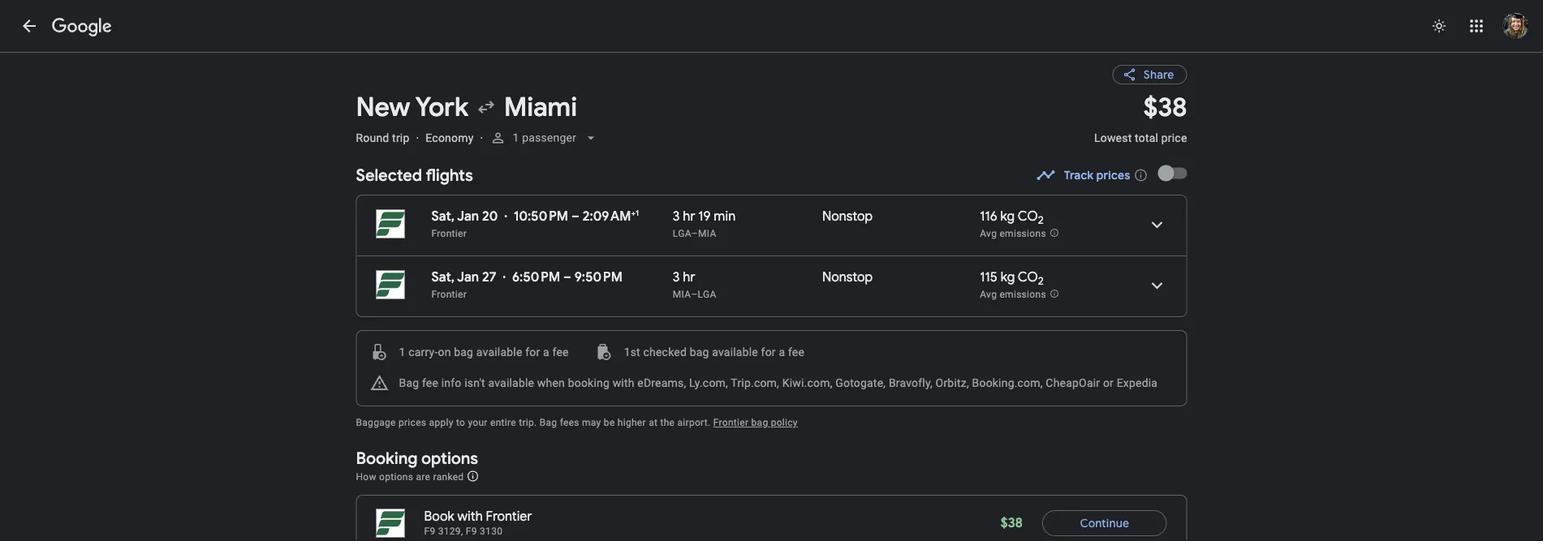 Task type: describe. For each thing, give the bounding box(es) containing it.
share
[[1143, 67, 1174, 82]]

learn more about booking options image
[[466, 470, 479, 483]]

frontier inside the book with frontier f9 3129, f9 3130
[[486, 509, 532, 525]]

share button
[[1113, 65, 1187, 84]]

19
[[698, 208, 711, 225]]

20
[[482, 208, 498, 225]]

passenger
[[522, 131, 576, 144]]

10:50 pm – 2:09 am +1
[[514, 208, 639, 225]]

1 passenger button
[[483, 119, 605, 157]]

1st checked bag available for a fee
[[624, 345, 804, 359]]

baggage
[[356, 417, 396, 429]]

0 horizontal spatial bag
[[454, 345, 473, 359]]

loading results progress bar
[[0, 52, 1543, 55]]

6:50 pm
[[512, 269, 560, 286]]

are
[[416, 471, 430, 483]]

total
[[1135, 131, 1158, 144]]

sat, jan 20
[[431, 208, 498, 225]]

– right departure time: 6:50 pm. text box
[[563, 269, 571, 286]]

ranked
[[433, 471, 464, 483]]

main content containing new york
[[356, 52, 1187, 541]]

sat, for sat, jan 27
[[431, 269, 455, 286]]

emissions for 115 kg co
[[1000, 289, 1046, 300]]

kg for 116
[[1000, 208, 1015, 225]]

9:50 pm
[[574, 269, 622, 286]]

– inside 3 hr 19 min lga – mia
[[691, 228, 698, 239]]

New York to Miami and back text field
[[356, 91, 1075, 124]]

cheapoair
[[1046, 376, 1100, 390]]

track prices
[[1064, 168, 1130, 183]]

27
[[482, 269, 496, 286]]

to
[[456, 417, 465, 429]]

policy
[[771, 417, 798, 429]]

bravofly,
[[889, 376, 933, 390]]

Departure time: 6:50 PM. text field
[[512, 269, 560, 286]]

3 for 3 hr 19 min
[[673, 208, 680, 225]]

airport.
[[677, 417, 711, 429]]

3129,
[[438, 526, 463, 537]]

+1
[[631, 208, 639, 218]]

list inside "main content"
[[357, 196, 1186, 317]]

$38 for $38 lowest total price
[[1144, 91, 1187, 124]]

frontier right airport.
[[713, 417, 749, 429]]

may
[[582, 417, 601, 429]]

carry-
[[408, 345, 438, 359]]

Arrival time: 2:09 AM on  Sunday, January 21. text field
[[583, 208, 639, 225]]

3130
[[480, 526, 503, 537]]

price
[[1161, 131, 1187, 144]]

3 hr mia – lga
[[673, 269, 716, 300]]

booking options
[[356, 448, 478, 469]]

avg emissions for 115
[[980, 289, 1046, 300]]

continue
[[1080, 516, 1129, 531]]

2 f9 from the left
[[466, 526, 477, 537]]

frontier down sat, jan 20 at the top left of the page
[[431, 228, 467, 239]]

trip
[[392, 131, 409, 144]]

continue button
[[1042, 504, 1167, 541]]

mia inside 3 hr 19 min lga – mia
[[698, 228, 716, 239]]

at
[[649, 417, 658, 429]]

the
[[660, 417, 675, 429]]

1st
[[624, 345, 640, 359]]

learn more about tracked prices image
[[1134, 168, 1148, 183]]

116 kg co 2
[[980, 208, 1044, 227]]

departing flight on saturday, january 20. leaves laguardia airport at 10:50 pm on saturday, january 20 and arrives at miami international airport at 2:09 am on sunday, january 21. element
[[431, 208, 639, 225]]

1 a from the left
[[543, 345, 549, 359]]

co for 116 kg co
[[1018, 208, 1038, 225]]

lowest
[[1094, 131, 1132, 144]]

1 horizontal spatial with
[[613, 376, 634, 390]]

38 us dollars element
[[1144, 91, 1187, 124]]

on
[[438, 345, 451, 359]]

avg emissions for 116
[[980, 228, 1046, 239]]

prices for baggage
[[399, 417, 426, 429]]

hr for mia
[[683, 269, 695, 286]]

1 passenger
[[512, 131, 576, 144]]

orbitz,
[[936, 376, 969, 390]]

expedia
[[1117, 376, 1158, 390]]

sat, jan 27
[[431, 269, 496, 286]]

available for fee
[[476, 345, 522, 359]]

nonstop for –
[[822, 269, 873, 286]]

edreams,
[[637, 376, 686, 390]]

116
[[980, 208, 997, 225]]

2:09 am
[[583, 208, 631, 225]]

0 horizontal spatial fee
[[422, 376, 438, 390]]

miami
[[504, 91, 577, 124]]

round
[[356, 131, 389, 144]]

higher
[[618, 417, 646, 429]]

1 for from the left
[[525, 345, 540, 359]]

10:50 pm
[[514, 208, 568, 225]]

bag fee info isn't available when booking with edreams, ly.com, trip.com, kiwi.com, gotogate, bravofly, orbitz, booking.com, cheapoair or expedia
[[399, 376, 1158, 390]]

ly.com,
[[689, 376, 728, 390]]

– inside 3 hr mia – lga
[[691, 289, 698, 300]]

jan for 20
[[457, 208, 479, 225]]

booking
[[568, 376, 610, 390]]

nonstop for min
[[822, 208, 873, 225]]

with inside the book with frontier f9 3129, f9 3130
[[457, 509, 483, 525]]

115 kg co 2
[[980, 269, 1044, 288]]

checked
[[643, 345, 687, 359]]

info
[[441, 376, 461, 390]]

return flight on saturday, january 27. leaves miami international airport at 6:50 pm on saturday, january 27 and arrives at laguardia airport at 9:50 pm on saturday, january 27. element
[[431, 269, 622, 286]]

$38 lowest total price
[[1094, 91, 1187, 144]]

1 horizontal spatial bag
[[540, 417, 557, 429]]

total duration 3 hr. element
[[673, 269, 822, 288]]

avg for 115 kg co
[[980, 289, 997, 300]]



Task type: vqa. For each thing, say whether or not it's contained in the screenshot.
DFW in the 3 Hr 51 Min Yyz – Dfw
no



Task type: locate. For each thing, give the bounding box(es) containing it.
1 vertical spatial lga
[[698, 289, 716, 300]]

learn more about booking options element
[[466, 468, 479, 485]]

0 vertical spatial mia
[[698, 228, 716, 239]]

1 horizontal spatial mia
[[698, 228, 716, 239]]

2 inside 116 kg co 2
[[1038, 213, 1044, 227]]

mia down the "19"
[[698, 228, 716, 239]]

bag right trip.
[[540, 417, 557, 429]]

options
[[421, 448, 478, 469], [379, 471, 413, 483]]

nonstop flight. element
[[822, 208, 873, 227], [822, 269, 873, 288]]

co for 115 kg co
[[1018, 269, 1038, 286]]

bag up ly.com,
[[690, 345, 709, 359]]

entire
[[490, 417, 516, 429]]

0 vertical spatial emissions
[[1000, 228, 1046, 239]]

2 right 115
[[1038, 274, 1044, 288]]

book with frontier f9 3129, f9 3130
[[424, 509, 532, 537]]

book
[[424, 509, 454, 525]]

1 vertical spatial 1
[[399, 345, 405, 359]]

round trip
[[356, 131, 409, 144]]

2 for 115 kg co
[[1038, 274, 1044, 288]]

2 hr from the top
[[683, 269, 695, 286]]

avg down 115
[[980, 289, 997, 300]]

0 horizontal spatial for
[[525, 345, 540, 359]]

for
[[525, 345, 540, 359], [761, 345, 776, 359]]

jan for 27
[[457, 269, 479, 286]]

fee left info
[[422, 376, 438, 390]]

jan left 20
[[457, 208, 479, 225]]

sat, left 27
[[431, 269, 455, 286]]

selected
[[356, 165, 422, 185]]

2 inside 115 kg co 2
[[1038, 274, 1044, 288]]

f9 down book
[[424, 526, 435, 537]]

kg
[[1000, 208, 1015, 225], [1001, 269, 1015, 286]]

main content
[[356, 52, 1187, 541]]

3
[[673, 208, 680, 225], [673, 269, 680, 286]]

0 vertical spatial hr
[[683, 208, 695, 225]]

kg right the 116
[[1000, 208, 1015, 225]]

prices
[[1096, 168, 1130, 183], [399, 417, 426, 429]]

mia up checked
[[673, 289, 691, 300]]

frontier down sat, jan 27
[[431, 289, 467, 300]]

avg emissions down 115 kg co 2
[[980, 289, 1046, 300]]

None text field
[[1094, 91, 1187, 159]]

1 co from the top
[[1018, 208, 1038, 225]]

3 inside 3 hr mia – lga
[[673, 269, 680, 286]]

0 vertical spatial 1
[[512, 131, 519, 144]]

new
[[356, 91, 410, 124]]

min
[[714, 208, 736, 225]]

2 co from the top
[[1018, 269, 1038, 286]]

avg emissions down 116 kg co 2
[[980, 228, 1046, 239]]

1 left carry-
[[399, 345, 405, 359]]

2 avg from the top
[[980, 289, 997, 300]]

change appearance image
[[1420, 6, 1459, 45]]

fee up when
[[552, 345, 569, 359]]

2 for 116 kg co
[[1038, 213, 1044, 227]]

0 horizontal spatial mia
[[673, 289, 691, 300]]

1 2 from the top
[[1038, 213, 1044, 227]]

1 horizontal spatial prices
[[1096, 168, 1130, 183]]

bag left policy
[[751, 417, 768, 429]]

1 vertical spatial options
[[379, 471, 413, 483]]

1 vertical spatial kg
[[1001, 269, 1015, 286]]

flight details. departing flight on saturday, january 20. leaves laguardia airport at 10:50 pm on saturday, january 20 and arrives at miami international airport at 2:09 am on sunday, january 21. image
[[1138, 205, 1177, 244]]

1 vertical spatial prices
[[399, 417, 426, 429]]

lga for 3 hr
[[698, 289, 716, 300]]

co right 115
[[1018, 269, 1038, 286]]

selected flights
[[356, 165, 473, 185]]

a up when
[[543, 345, 549, 359]]

options for booking
[[421, 448, 478, 469]]

2 sat, from the top
[[431, 269, 455, 286]]

–
[[571, 208, 579, 225], [691, 228, 698, 239], [563, 269, 571, 286], [691, 289, 698, 300]]

kg inside 116 kg co 2
[[1000, 208, 1015, 225]]

0 horizontal spatial options
[[379, 471, 413, 483]]

track
[[1064, 168, 1094, 183]]

1 avg from the top
[[980, 228, 997, 239]]

1 jan from the top
[[457, 208, 479, 225]]

1 vertical spatial bag
[[540, 417, 557, 429]]

available right "isn't"
[[488, 376, 534, 390]]

co right the 116
[[1018, 208, 1038, 225]]

1 horizontal spatial bag
[[690, 345, 709, 359]]

0 horizontal spatial f9
[[424, 526, 435, 537]]

3 left the "19"
[[673, 208, 680, 225]]

bag
[[454, 345, 473, 359], [690, 345, 709, 359], [751, 417, 768, 429]]

1 vertical spatial avg
[[980, 289, 997, 300]]

none text field containing $38
[[1094, 91, 1187, 159]]

go back image
[[19, 16, 39, 36]]

co inside 116 kg co 2
[[1018, 208, 1038, 225]]

lga
[[673, 228, 691, 239], [698, 289, 716, 300]]

fee
[[552, 345, 569, 359], [788, 345, 804, 359], [422, 376, 438, 390]]

hr down 3 hr 19 min lga – mia
[[683, 269, 695, 286]]

york
[[415, 91, 468, 124]]

0 vertical spatial with
[[613, 376, 634, 390]]

3 hr 19 min lga – mia
[[673, 208, 736, 239]]

0 vertical spatial kg
[[1000, 208, 1015, 225]]

emissions down 115 kg co 2
[[1000, 289, 1046, 300]]

booking.com,
[[972, 376, 1043, 390]]

0 vertical spatial 2
[[1038, 213, 1044, 227]]

 image inside "main content"
[[480, 131, 483, 144]]

6:50 pm – 9:50 pm
[[512, 269, 622, 286]]

how
[[356, 471, 376, 483]]

avg emissions
[[980, 228, 1046, 239], [980, 289, 1046, 300]]

hr left the "19"
[[683, 208, 695, 225]]

2 a from the left
[[779, 345, 785, 359]]

0 horizontal spatial lga
[[673, 228, 691, 239]]

$38
[[1144, 91, 1187, 124], [1001, 515, 1023, 532]]

2 3 from the top
[[673, 269, 680, 286]]

0 vertical spatial avg
[[980, 228, 997, 239]]

mia inside 3 hr mia – lga
[[673, 289, 691, 300]]

0 vertical spatial sat,
[[431, 208, 455, 225]]

1 vertical spatial with
[[457, 509, 483, 525]]

0 horizontal spatial with
[[457, 509, 483, 525]]

kg for 115
[[1001, 269, 1015, 286]]

1 f9 from the left
[[424, 526, 435, 537]]

prices left learn more about tracked prices icon
[[1096, 168, 1130, 183]]

3 inside 3 hr 19 min lga – mia
[[673, 208, 680, 225]]

mia
[[698, 228, 716, 239], [673, 289, 691, 300]]

baggage prices apply to your entire trip.  bag fees may be higher at the airport. frontier bag policy
[[356, 417, 798, 429]]

available
[[476, 345, 522, 359], [712, 345, 758, 359], [488, 376, 534, 390]]

0 horizontal spatial prices
[[399, 417, 426, 429]]

0 vertical spatial options
[[421, 448, 478, 469]]

1 sat, from the top
[[431, 208, 455, 225]]

1 horizontal spatial fee
[[552, 345, 569, 359]]

hr for 19
[[683, 208, 695, 225]]

1 carry-on bag available for a fee
[[399, 345, 569, 359]]

with down 1st
[[613, 376, 634, 390]]

prices left apply
[[399, 417, 426, 429]]

1 vertical spatial mia
[[673, 289, 691, 300]]

kg right 115
[[1001, 269, 1015, 286]]

0 vertical spatial prices
[[1096, 168, 1130, 183]]

1 horizontal spatial lga
[[698, 289, 716, 300]]

1 vertical spatial hr
[[683, 269, 695, 286]]

$38 inside $38 lowest total price
[[1144, 91, 1187, 124]]

options up ranked
[[421, 448, 478, 469]]

2 horizontal spatial fee
[[788, 345, 804, 359]]

1 for 1 passenger
[[512, 131, 519, 144]]

2 nonstop flight. element from the top
[[822, 269, 873, 288]]

3 down 3 hr 19 min lga – mia
[[673, 269, 680, 286]]

1 nonstop from the top
[[822, 208, 873, 225]]

sat,
[[431, 208, 455, 225], [431, 269, 455, 286]]

avg down the 116
[[980, 228, 997, 239]]

1 vertical spatial nonstop
[[822, 269, 873, 286]]

1 horizontal spatial $38
[[1144, 91, 1187, 124]]

0 vertical spatial lga
[[673, 228, 691, 239]]

0 vertical spatial bag
[[399, 376, 419, 390]]

1 nonstop flight. element from the top
[[822, 208, 873, 227]]

hr inside 3 hr 19 min lga – mia
[[683, 208, 695, 225]]

be
[[604, 417, 615, 429]]

2 for from the left
[[761, 345, 776, 359]]

kiwi.com,
[[782, 376, 832, 390]]

booking
[[356, 448, 418, 469]]

2 avg emissions from the top
[[980, 289, 1046, 300]]

1 emissions from the top
[[1000, 228, 1046, 239]]

none text field inside "main content"
[[1094, 91, 1187, 159]]

1 vertical spatial sat,
[[431, 269, 455, 286]]

1 for 1 carry-on bag available for a fee
[[399, 345, 405, 359]]

avg
[[980, 228, 997, 239], [980, 289, 997, 300]]

jan left 27
[[457, 269, 479, 286]]

0 vertical spatial jan
[[457, 208, 479, 225]]

1 horizontal spatial a
[[779, 345, 785, 359]]

2 jan from the top
[[457, 269, 479, 286]]

trip.com,
[[731, 376, 779, 390]]

0 horizontal spatial bag
[[399, 376, 419, 390]]

0 horizontal spatial $38
[[1001, 515, 1023, 532]]

prices for track
[[1096, 168, 1130, 183]]

frontier
[[431, 228, 467, 239], [431, 289, 467, 300], [713, 417, 749, 429], [486, 509, 532, 525]]

total duration 3 hr 19 min. element
[[673, 208, 822, 227]]

0 vertical spatial co
[[1018, 208, 1038, 225]]

1 horizontal spatial f9
[[466, 526, 477, 537]]

fee up kiwi.com,
[[788, 345, 804, 359]]

lga for 3 hr 19 min
[[673, 228, 691, 239]]

apply
[[429, 417, 453, 429]]

0 vertical spatial avg emissions
[[980, 228, 1046, 239]]

bag right the on
[[454, 345, 473, 359]]

2 nonstop from the top
[[822, 269, 873, 286]]

nonstop flight. element for min
[[822, 208, 873, 227]]

$38 for $38
[[1001, 515, 1023, 532]]

avg for 116 kg co
[[980, 228, 997, 239]]

list containing sat, jan 20
[[357, 196, 1186, 317]]

co inside 115 kg co 2
[[1018, 269, 1038, 286]]

bag
[[399, 376, 419, 390], [540, 417, 557, 429]]

Arrival time: 9:50 PM. text field
[[574, 269, 622, 286]]

0 horizontal spatial 1
[[399, 345, 405, 359]]

f9
[[424, 526, 435, 537], [466, 526, 477, 537]]

2 emissions from the top
[[1000, 289, 1046, 300]]

sat, for sat, jan 20
[[431, 208, 455, 225]]

– left 2:09 am at the left top of the page
[[571, 208, 579, 225]]

options for how
[[379, 471, 413, 483]]

hr
[[683, 208, 695, 225], [683, 269, 695, 286]]

list
[[357, 196, 1186, 317]]

0 vertical spatial nonstop
[[822, 208, 873, 225]]

available for with
[[488, 376, 534, 390]]

nonstop flight. element for –
[[822, 269, 873, 288]]

2 kg from the top
[[1001, 269, 1015, 286]]

for up when
[[525, 345, 540, 359]]

lga inside 3 hr mia – lga
[[698, 289, 716, 300]]

flights
[[426, 165, 473, 185]]

 image
[[416, 131, 419, 144]]

emissions
[[1000, 228, 1046, 239], [1000, 289, 1046, 300]]

new york
[[356, 91, 468, 124]]

available up trip.com,
[[712, 345, 758, 359]]

economy
[[426, 131, 474, 144]]

your
[[468, 417, 488, 429]]

when
[[537, 376, 565, 390]]

bag down carry-
[[399, 376, 419, 390]]

1 hr from the top
[[683, 208, 695, 225]]

– down total duration 3 hr. element
[[691, 289, 698, 300]]

Flight numbers F9 3129, F9 3130 text field
[[424, 526, 503, 537]]

or
[[1103, 376, 1114, 390]]

2 right the 116
[[1038, 213, 1044, 227]]

1 vertical spatial co
[[1018, 269, 1038, 286]]

 image
[[480, 131, 483, 144]]

for up bag fee info isn't available when booking with edreams, ly.com, trip.com, kiwi.com, gotogate, bravofly, orbitz, booking.com, cheapoair or expedia
[[761, 345, 776, 359]]

kg inside 115 kg co 2
[[1001, 269, 1015, 286]]

a up bag fee info isn't available when booking with edreams, ly.com, trip.com, kiwi.com, gotogate, bravofly, orbitz, booking.com, cheapoair or expedia
[[779, 345, 785, 359]]

how options are ranked
[[356, 471, 466, 483]]

nonstop
[[822, 208, 873, 225], [822, 269, 873, 286]]

2 2 from the top
[[1038, 274, 1044, 288]]

3 for 3 hr
[[673, 269, 680, 286]]

emissions for 116 kg co
[[1000, 228, 1046, 239]]

38 US dollars text field
[[1001, 515, 1023, 532]]

– up 3 hr mia – lga
[[691, 228, 698, 239]]

with
[[613, 376, 634, 390], [457, 509, 483, 525]]

with up flight numbers f9 3129, f9 3130 text field
[[457, 509, 483, 525]]

isn't
[[464, 376, 485, 390]]

hr inside 3 hr mia – lga
[[683, 269, 695, 286]]

options down "booking"
[[379, 471, 413, 483]]

1 horizontal spatial options
[[421, 448, 478, 469]]

sat, down flights
[[431, 208, 455, 225]]

available up "isn't"
[[476, 345, 522, 359]]

1 horizontal spatial for
[[761, 345, 776, 359]]

0 vertical spatial $38
[[1144, 91, 1187, 124]]

115
[[980, 269, 998, 286]]

f9 left the 3130
[[466, 526, 477, 537]]

emissions down 116 kg co 2
[[1000, 228, 1046, 239]]

0 horizontal spatial a
[[543, 345, 549, 359]]

Departure time: 10:50 PM. text field
[[514, 208, 568, 225]]

flight details. return flight on saturday, january 27. leaves miami international airport at 6:50 pm on saturday, january 27 and arrives at laguardia airport at 9:50 pm on saturday, january 27. image
[[1138, 266, 1177, 305]]

1
[[512, 131, 519, 144], [399, 345, 405, 359]]

1 vertical spatial emissions
[[1000, 289, 1046, 300]]

2
[[1038, 213, 1044, 227], [1038, 274, 1044, 288]]

fees
[[560, 417, 579, 429]]

gotogate,
[[835, 376, 886, 390]]

1 vertical spatial $38
[[1001, 515, 1023, 532]]

1 vertical spatial jan
[[457, 269, 479, 286]]

lga down total duration 3 hr. element
[[698, 289, 716, 300]]

0 vertical spatial nonstop flight. element
[[822, 208, 873, 227]]

lga up 3 hr mia – lga
[[673, 228, 691, 239]]

1 kg from the top
[[1000, 208, 1015, 225]]

0 vertical spatial 3
[[673, 208, 680, 225]]

1 3 from the top
[[673, 208, 680, 225]]

1 vertical spatial nonstop flight. element
[[822, 269, 873, 288]]

1 vertical spatial 2
[[1038, 274, 1044, 288]]

1 avg emissions from the top
[[980, 228, 1046, 239]]

lga inside 3 hr 19 min lga – mia
[[673, 228, 691, 239]]

trip.
[[519, 417, 537, 429]]

2 horizontal spatial bag
[[751, 417, 768, 429]]

1 inside popup button
[[512, 131, 519, 144]]

1 left passenger
[[512, 131, 519, 144]]

frontier bag policy link
[[713, 417, 798, 429]]

frontier up the 3130
[[486, 509, 532, 525]]

1 horizontal spatial 1
[[512, 131, 519, 144]]

1 vertical spatial 3
[[673, 269, 680, 286]]

1 vertical spatial avg emissions
[[980, 289, 1046, 300]]



